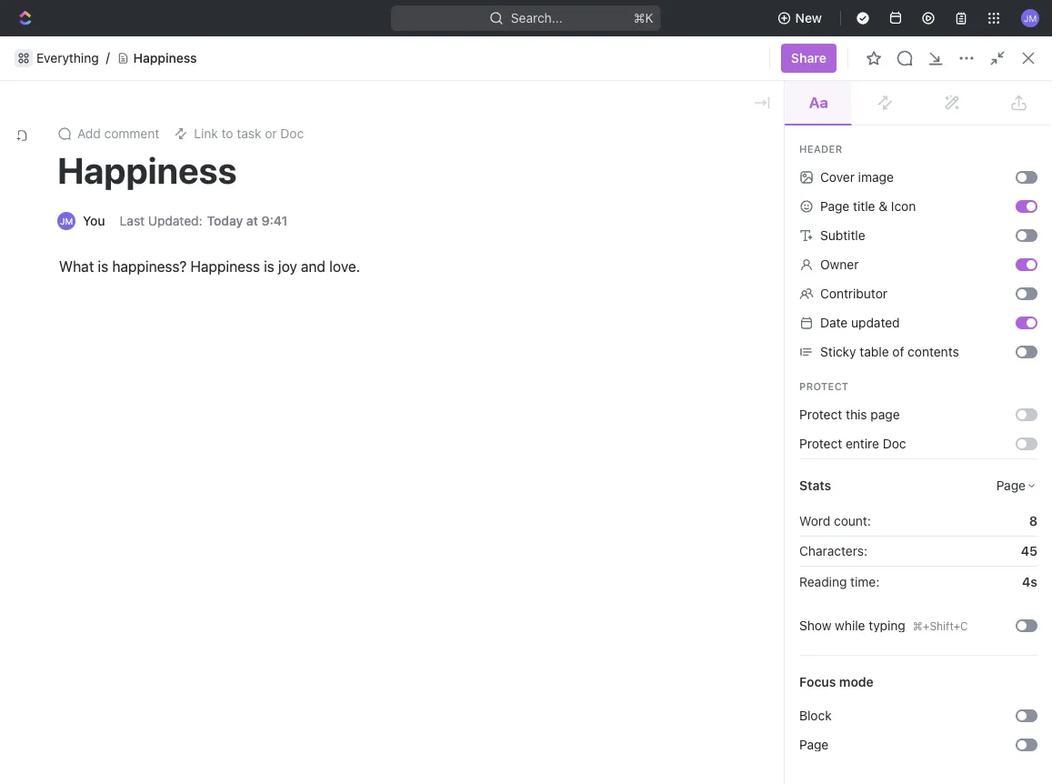Task type: locate. For each thing, give the bounding box(es) containing it.
0 horizontal spatial this
[[697, 42, 719, 57]]

2 horizontal spatial to
[[759, 185, 771, 200]]

search docs
[[876, 78, 952, 93]]

0 vertical spatial new
[[796, 10, 823, 25]]

date up sticky
[[821, 315, 848, 330]]

&
[[879, 199, 888, 214]]

new button
[[770, 4, 833, 33]]

•
[[860, 186, 866, 200]]

date updated down focus
[[785, 704, 855, 717]]

this
[[697, 42, 719, 57], [846, 407, 868, 422]]

contents
[[908, 344, 960, 359]]

1 horizontal spatial is
[[264, 258, 275, 275]]

protect up protect entire doc
[[800, 407, 843, 422]]

protect this page
[[800, 407, 900, 422]]

3 column header from the left
[[592, 695, 774, 725]]

0 vertical spatial doc
[[1011, 78, 1035, 93]]

to left this
[[759, 185, 771, 200]]

to right link
[[222, 126, 233, 141]]

1 horizontal spatial docs
[[265, 78, 295, 93]]

page up 45
[[997, 478, 1026, 493]]

⌘+shift+c
[[913, 620, 969, 633]]

focus
[[800, 675, 837, 690]]

updated up table on the right of the page
[[852, 315, 900, 330]]

count:
[[834, 514, 872, 529]]

1 vertical spatial new
[[981, 78, 1007, 93]]

1 horizontal spatial jm
[[1024, 13, 1037, 23]]

1 horizontal spatial doc
[[883, 436, 907, 451]]

protect
[[800, 380, 849, 392], [800, 407, 843, 422], [800, 436, 843, 451]]

1 is from the left
[[98, 258, 108, 275]]

docs
[[265, 78, 295, 93], [921, 78, 952, 93], [44, 184, 74, 199]]

2 protect from the top
[[800, 407, 843, 422]]

updated:
[[148, 213, 202, 228]]

this right hide
[[697, 42, 719, 57]]

1 protect from the top
[[800, 380, 849, 392]]

1 horizontal spatial new
[[981, 78, 1007, 93]]

getting
[[302, 243, 346, 258]]

new for new
[[796, 10, 823, 25]]

docs down the inbox
[[44, 184, 74, 199]]

today
[[207, 213, 243, 228]]

icon
[[892, 199, 917, 214]]

protect down sticky
[[800, 380, 849, 392]]

you
[[83, 213, 105, 228]]

subtitle
[[821, 228, 866, 243]]

2 vertical spatial to
[[759, 185, 771, 200]]

new doc button
[[970, 71, 1045, 100]]

page down block
[[800, 737, 829, 752]]

jm button
[[1016, 4, 1045, 33]]

comment
[[104, 126, 159, 141]]

protect for protect entire doc
[[800, 436, 843, 451]]

0 vertical spatial to
[[411, 42, 423, 57]]

0 horizontal spatial date
[[785, 704, 809, 717]]

new inside 'button'
[[796, 10, 823, 25]]

0 horizontal spatial to
[[222, 126, 233, 141]]

joy
[[278, 258, 297, 275]]

0 horizontal spatial docs
[[44, 184, 74, 199]]

1 horizontal spatial this
[[846, 407, 868, 422]]

add comment
[[77, 126, 159, 141]]

2 vertical spatial page
[[800, 737, 829, 752]]

9:41
[[262, 213, 288, 228]]

new right search docs
[[981, 78, 1007, 93]]

0 vertical spatial date updated
[[821, 315, 900, 330]]

docs inside button
[[921, 78, 952, 93]]

browser
[[470, 42, 519, 57]]

date
[[821, 315, 848, 330], [785, 704, 809, 717]]

is left joy
[[264, 258, 275, 275]]

Search by name... text field
[[847, 660, 989, 687]]

search...
[[511, 10, 563, 25]]

happiness up comment
[[133, 51, 197, 66]]

1 vertical spatial jm
[[60, 216, 73, 226]]

2 vertical spatial happiness
[[191, 258, 260, 275]]

1 vertical spatial date
[[785, 704, 809, 717]]

date updated down contributor
[[821, 315, 900, 330]]

date updated
[[821, 315, 900, 330], [785, 704, 855, 717]]

this left page
[[846, 407, 868, 422]]

protect entire doc
[[800, 436, 907, 451]]

new
[[796, 10, 823, 25], [981, 78, 1007, 93]]

add
[[77, 126, 101, 141]]

2 vertical spatial protect
[[800, 436, 843, 451]]

date updated inside button
[[785, 704, 855, 717]]

jm left you at the top
[[60, 216, 73, 226]]

updated down focus mode
[[812, 704, 855, 717]]

docs up or
[[265, 78, 295, 93]]

template
[[802, 185, 856, 200]]

0 vertical spatial protect
[[800, 380, 849, 392]]

3 protect from the top
[[800, 436, 843, 451]]

2 horizontal spatial doc
[[1011, 78, 1035, 93]]

page down cover
[[821, 199, 850, 214]]

new inside "button"
[[981, 78, 1007, 93]]

happiness down comment
[[57, 149, 237, 192]]

link to task or doc button
[[167, 121, 311, 146]]

1 vertical spatial doc
[[281, 126, 304, 141]]

page
[[821, 199, 850, 214], [997, 478, 1026, 493], [800, 737, 829, 752]]

updated inside date updated button
[[812, 704, 855, 717]]

jm up new doc
[[1024, 13, 1037, 23]]

0 vertical spatial this
[[697, 42, 719, 57]]

1 vertical spatial updated
[[812, 704, 855, 717]]

to for link to task or doc
[[222, 126, 233, 141]]

no data image
[[694, 774, 803, 784]]

block
[[800, 708, 832, 723]]

protect down protect this page
[[800, 436, 843, 451]]

to for introduction to this template • in coursework
[[759, 185, 771, 200]]

doc
[[1011, 78, 1035, 93], [281, 126, 304, 141], [883, 436, 907, 451]]

love.
[[330, 258, 360, 275]]

0 horizontal spatial is
[[98, 258, 108, 275]]

0 vertical spatial jm
[[1024, 13, 1037, 23]]

to inside dropdown button
[[222, 126, 233, 141]]

new up "share"
[[796, 10, 823, 25]]

to right 'want'
[[411, 42, 423, 57]]

updated
[[852, 315, 900, 330], [812, 704, 855, 717]]

date down focus
[[785, 704, 809, 717]]

what
[[59, 258, 94, 275]]

task
[[237, 126, 262, 141]]

0 horizontal spatial new
[[796, 10, 823, 25]]

in
[[869, 185, 880, 200]]

enable
[[616, 42, 657, 57]]

docs right search
[[921, 78, 952, 93]]

mode
[[840, 675, 874, 690]]

jm
[[1024, 13, 1037, 23], [60, 216, 73, 226]]

jm inside dropdown button
[[1024, 13, 1037, 23]]

1 vertical spatial date updated
[[785, 704, 855, 717]]

happiness down 'today'
[[191, 258, 260, 275]]

1 vertical spatial to
[[222, 126, 233, 141]]

hide
[[666, 42, 694, 57]]

column header
[[254, 695, 274, 725], [274, 695, 592, 725], [592, 695, 774, 725]]

coursework
[[883, 185, 953, 200]]

0 horizontal spatial jm
[[60, 216, 73, 226]]

1 vertical spatial protect
[[800, 407, 843, 422]]

to
[[411, 42, 423, 57], [222, 126, 233, 141], [759, 185, 771, 200]]

image
[[859, 170, 894, 185]]

contributor
[[821, 286, 888, 301]]

0 horizontal spatial doc
[[281, 126, 304, 141]]

1 vertical spatial happiness
[[57, 149, 237, 192]]

1 column header from the left
[[254, 695, 274, 725]]

dashboards
[[44, 215, 114, 230]]

doc down page
[[883, 436, 907, 451]]

1 horizontal spatial date
[[821, 315, 848, 330]]

is
[[98, 258, 108, 275], [264, 258, 275, 275]]

inbox
[[44, 153, 76, 168]]

doc down jm dropdown button
[[1011, 78, 1035, 93]]

1 vertical spatial page
[[997, 478, 1026, 493]]

date updated button
[[774, 696, 866, 724]]

2 horizontal spatial docs
[[921, 78, 952, 93]]

doc inside dropdown button
[[281, 126, 304, 141]]

sticky table of contents
[[821, 344, 960, 359]]

introduction to this template • in coursework
[[684, 185, 953, 200]]

getting started guide link
[[269, 237, 633, 266]]

is right what
[[98, 258, 108, 275]]

word count:
[[800, 514, 872, 529]]

doc right or
[[281, 126, 304, 141]]



Task type: vqa. For each thing, say whether or not it's contained in the screenshot.
home LINK
yes



Task type: describe. For each thing, give the bounding box(es) containing it.
last updated: today at 9:41
[[120, 213, 288, 228]]

started
[[349, 243, 392, 258]]

everything link
[[36, 51, 99, 66]]

dashboards link
[[7, 208, 224, 237]]

typing
[[869, 618, 906, 633]]

docs inside "link"
[[44, 184, 74, 199]]

word
[[800, 514, 831, 529]]

new doc
[[981, 78, 1035, 93]]

show while typing ⌘+shift+c
[[800, 618, 969, 633]]

cover image
[[821, 170, 894, 185]]

home
[[44, 122, 78, 137]]

4s
[[1023, 574, 1038, 589]]

doc inside "button"
[[1011, 78, 1035, 93]]

do
[[334, 42, 350, 57]]

protect for protect this page
[[800, 407, 843, 422]]

want
[[379, 42, 408, 57]]

8
[[1030, 514, 1038, 529]]

reading time:
[[800, 574, 880, 589]]

0 vertical spatial updated
[[852, 315, 900, 330]]

you
[[354, 42, 375, 57]]

45
[[1022, 544, 1038, 559]]

and
[[301, 258, 326, 275]]

guide
[[396, 243, 430, 258]]

page button
[[997, 478, 1038, 493]]

sticky
[[821, 344, 857, 359]]

reading
[[800, 574, 847, 589]]

stats
[[800, 478, 832, 493]]

search docs button
[[850, 71, 962, 100]]

title
[[854, 199, 876, 214]]

sidebar navigation
[[0, 64, 232, 784]]

1 vertical spatial this
[[846, 407, 868, 422]]

date updated table
[[254, 695, 1053, 784]]

or
[[265, 126, 277, 141]]

notifications?
[[522, 42, 604, 57]]

link
[[194, 126, 218, 141]]

1 horizontal spatial to
[[411, 42, 423, 57]]

of
[[893, 344, 905, 359]]

docs link
[[7, 177, 224, 207]]

0 vertical spatial date
[[821, 315, 848, 330]]

what is happiness? happiness is joy and love.
[[59, 258, 364, 275]]

0 vertical spatial page
[[821, 199, 850, 214]]

cover
[[821, 170, 855, 185]]

share
[[792, 50, 827, 66]]

2 is from the left
[[264, 258, 275, 275]]

link to task or doc
[[194, 126, 304, 141]]

show
[[800, 618, 832, 633]]

date updated row
[[254, 695, 1053, 725]]

time:
[[851, 574, 880, 589]]

while
[[835, 618, 866, 633]]

enable
[[427, 42, 467, 57]]

at
[[246, 213, 258, 228]]

last
[[120, 213, 145, 228]]

2 vertical spatial doc
[[883, 436, 907, 451]]

happiness?
[[112, 258, 187, 275]]

new for new doc
[[981, 78, 1007, 93]]

page title & icon
[[821, 199, 917, 214]]

characters:
[[800, 544, 868, 559]]

inbox link
[[7, 146, 224, 176]]

introduction
[[684, 185, 756, 200]]

table
[[860, 344, 890, 359]]

page
[[871, 407, 900, 422]]

search
[[876, 78, 918, 93]]

home link
[[7, 116, 224, 145]]

this
[[774, 185, 799, 200]]

owner
[[821, 257, 859, 272]]

date inside button
[[785, 704, 809, 717]]

0 vertical spatial happiness
[[133, 51, 197, 66]]

protect for protect
[[800, 380, 849, 392]]

do you want to enable browser notifications? enable hide this
[[334, 42, 719, 57]]

⌘k
[[634, 10, 654, 25]]

focus mode
[[800, 675, 874, 690]]

2 column header from the left
[[274, 695, 592, 725]]

getting started guide
[[302, 243, 430, 258]]

header
[[800, 143, 843, 155]]

everything
[[36, 51, 99, 66]]

entire
[[846, 436, 880, 451]]



